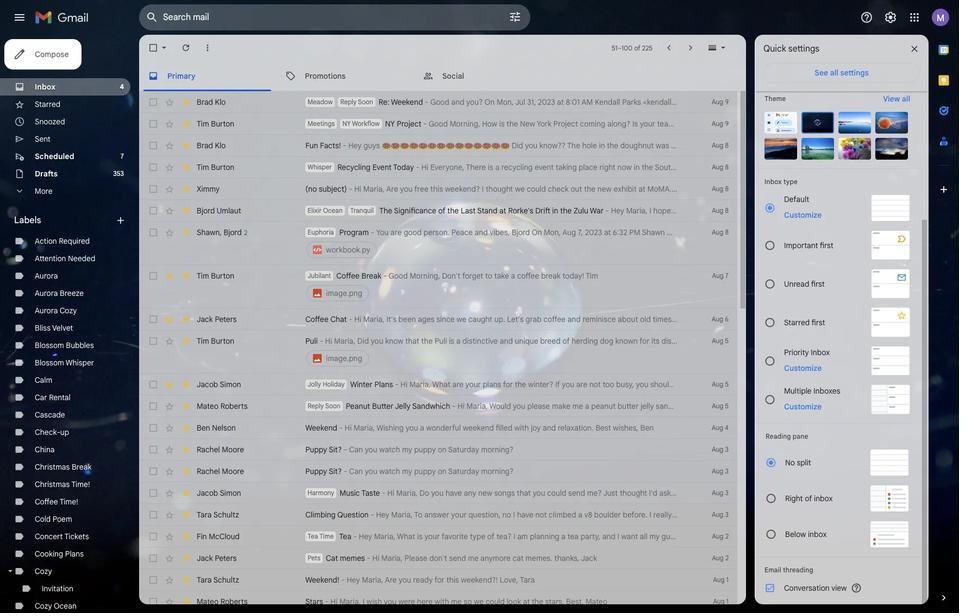 Task type: vqa. For each thing, say whether or not it's contained in the screenshot.
rightmost that
yes



Task type: describe. For each thing, give the bounding box(es) containing it.
promotions
[[305, 71, 346, 81]]

hi right memes
[[372, 554, 379, 564]]

4 🍩 image from the left
[[446, 142, 455, 151]]

4 row from the top
[[139, 157, 738, 178]]

1 vertical spatial want
[[621, 532, 638, 542]]

hey down memes
[[347, 576, 360, 585]]

elixir
[[308, 207, 322, 215]]

recycling
[[337, 163, 371, 172]]

aug 2 for hey maria, what is your favorite type of tea? i am planning a tea party, and i want all my guests to have their favorite. best, fin -- fin mccloud (he/him)
[[712, 533, 729, 541]]

jubilant
[[308, 272, 331, 280]]

2 🍩 image from the left
[[418, 142, 428, 151]]

and up herding
[[568, 315, 581, 324]]

1 vertical spatial the
[[379, 206, 392, 216]]

peanut
[[346, 402, 370, 411]]

1 horizontal spatial 2023
[[585, 228, 602, 238]]

i left "wish"
[[363, 597, 365, 607]]

1 horizontal spatial in
[[599, 141, 605, 151]]

drift
[[535, 206, 550, 216]]

2 peanut from the left
[[742, 402, 766, 411]]

8:01
[[566, 97, 580, 107]]

tim burton for aug 9
[[197, 119, 234, 129]]

have left any
[[446, 489, 462, 498]]

important according to google magic. switch for row containing ben nelson
[[180, 423, 191, 434]]

subject)
[[319, 184, 347, 194]]

blossom bubbles
[[35, 341, 94, 351]]

1 horizontal spatial did
[[512, 141, 523, 151]]

aug 8 for umlaut
[[712, 207, 729, 215]]

plans inside labels navigation
[[65, 549, 84, 559]]

1 horizontal spatial since
[[673, 489, 691, 498]]

really
[[653, 510, 672, 520]]

and left vibes,
[[475, 228, 488, 238]]

starred for starred first
[[784, 318, 810, 327]]

weekend - hi maria, wishing you a wonderful weekend filled with joy and relaxation. best wishes, ben
[[305, 423, 654, 433]]

best, right taste!
[[791, 489, 809, 498]]

i left really
[[650, 510, 652, 520]]

2 for hi maria, please don't send me anymore cat memes. thanks, jack
[[725, 554, 729, 563]]

maria, left please
[[381, 554, 403, 564]]

should
[[651, 380, 674, 390]]

reading pane element
[[766, 433, 909, 441]]

all inside main content
[[640, 532, 648, 542]]

0 vertical spatial my
[[402, 445, 412, 455]]

email threading
[[765, 566, 813, 574]]

jacob up fin mccloud
[[197, 489, 218, 498]]

0 vertical spatial was
[[818, 97, 831, 107]]

where
[[878, 336, 899, 346]]

dog
[[600, 336, 614, 346]]

required
[[59, 236, 90, 246]]

2 mateo roberts from the top
[[197, 597, 248, 607]]

2 on from the top
[[438, 467, 447, 477]]

forget
[[462, 271, 483, 281]]

1 row from the top
[[139, 91, 932, 113]]

maria, left it's
[[363, 315, 385, 324]]

2 🍩 image from the left
[[400, 142, 409, 151]]

the left ski
[[690, 380, 701, 390]]

1 aug 1 from the top
[[713, 576, 729, 584]]

you up taste
[[365, 467, 377, 477]]

1 moore from the top
[[222, 445, 244, 455]]

0 vertical spatial cozy
[[60, 306, 77, 316]]

2 schultz from the top
[[213, 576, 239, 585]]

project
[[397, 119, 421, 129]]

have left their
[[696, 532, 712, 542]]

1 vertical spatial in
[[552, 206, 558, 216]]

14 row from the top
[[139, 439, 738, 461]]

aurora for aurora cozy
[[35, 306, 58, 316]]

0 horizontal spatial bjord
[[197, 206, 215, 216]]

0 vertical spatial me
[[573, 402, 583, 411]]

rorke's
[[508, 206, 534, 216]]

just
[[603, 489, 618, 498]]

ny for ny project -
[[385, 119, 395, 129]]

1 horizontal spatial on
[[532, 228, 542, 238]]

best, right trip!
[[731, 380, 748, 390]]

we left caught
[[457, 315, 466, 324]]

2 fin from the left
[[782, 532, 792, 542]]

blossom bubbles link
[[35, 341, 94, 351]]

51
[[612, 44, 618, 52]]

cozy link
[[35, 567, 52, 577]]

row containing ximmy
[[139, 178, 738, 200]]

2 sit? from the top
[[329, 467, 342, 477]]

2 3 from the top
[[725, 467, 729, 476]]

aug 2 for hi maria, please don't send me anymore cat memes. thanks, jack
[[712, 554, 729, 563]]

0 vertical spatial break
[[362, 271, 381, 281]]

break
[[541, 271, 561, 281]]

so
[[464, 597, 472, 607]]

0 vertical spatial inbox
[[814, 494, 833, 504]]

customize button for priority inbox
[[778, 362, 828, 375]]

aurora cozy
[[35, 306, 77, 316]]

hi left 'brad,'
[[771, 97, 778, 107]]

aug 8 for burton
[[712, 163, 729, 171]]

jelly
[[641, 402, 654, 411]]

aug 3 for jacob simon
[[712, 489, 729, 497]]

ocean for cozy ocean
[[54, 602, 77, 611]]

1 horizontal spatial not
[[590, 380, 601, 390]]

2 jack peters from the top
[[197, 554, 237, 564]]

0 vertical spatial to
[[485, 271, 492, 281]]

6 🍩 image from the left
[[464, 142, 473, 151]]

1916,
[[875, 141, 891, 151]]

cascade link
[[35, 410, 65, 420]]

i left am
[[514, 532, 516, 542]]

1 watch from the top
[[379, 445, 400, 455]]

0 horizontal spatial was
[[656, 141, 669, 151]]

soon for reply soon peanut butter jelly sandwhich - hi maria, would you please make me a peanut butter jelly sandwich? with crunchy peanut butter please. best, mateo
[[325, 402, 340, 410]]

1 roberts from the top
[[220, 402, 248, 411]]

8 for umlaut
[[725, 207, 729, 215]]

your right answer
[[451, 510, 467, 520]]

0 horizontal spatial shawn
[[197, 227, 220, 237]]

klo for aug 9
[[215, 97, 226, 107]]

2 rachel from the top
[[197, 467, 220, 477]]

christmas break link
[[35, 463, 92, 472]]

soon for reply soon
[[358, 98, 373, 106]]

1 horizontal spatial tab list
[[929, 35, 959, 574]]

ny for ny workflow
[[342, 120, 351, 128]]

best, up favorite.
[[732, 510, 750, 520]]

best
[[596, 423, 611, 433]]

1 peanut from the left
[[591, 402, 616, 411]]

car
[[35, 393, 47, 403]]

hey down taste
[[376, 510, 389, 520]]

hi down peanut
[[345, 423, 352, 433]]

whisper recycling event today -
[[308, 163, 421, 172]]

0 vertical spatial send
[[568, 489, 585, 498]]

1 schultz from the top
[[213, 510, 239, 520]]

your down answer
[[425, 532, 440, 542]]

though!
[[703, 510, 730, 520]]

can for 7th row from the bottom
[[349, 467, 363, 477]]

important according to google magic. switch for 7th row from the bottom
[[180, 466, 191, 477]]

1 vertical spatial to
[[687, 532, 694, 542]]

best, right stars. in the bottom right of the page
[[566, 597, 584, 607]]

you down wishing
[[365, 445, 377, 455]]

1 horizontal spatial want
[[674, 510, 691, 520]]

hi up jelly
[[401, 380, 408, 390]]

starred link
[[35, 99, 60, 109]]

all for see
[[830, 68, 839, 78]]

check
[[548, 184, 569, 194]]

could for check
[[527, 184, 546, 194]]

and right coat
[[743, 336, 756, 346]]

8 row from the top
[[139, 265, 738, 309]]

1 vertical spatial thought
[[620, 489, 647, 498]]

starred for starred link
[[35, 99, 60, 109]]

priority inbox
[[784, 348, 830, 357]]

inbox for inbox
[[35, 82, 55, 92]]

0 vertical spatial with
[[515, 423, 529, 433]]

jacob simon for holiday
[[197, 380, 241, 390]]

michaels
[[667, 228, 698, 238]]

1 vertical spatial me
[[468, 554, 479, 564]]

we up rorke's
[[515, 184, 525, 194]]

1 rachel from the top
[[197, 445, 220, 455]]

2 watch from the top
[[379, 467, 400, 477]]

grab
[[526, 315, 542, 324]]

image.png for aug 5
[[326, 354, 362, 364]]

1 puli from the left
[[305, 336, 318, 346]]

euphoria
[[308, 228, 334, 236]]

originated
[[800, 336, 835, 346]]

breeze
[[60, 289, 84, 298]]

1 horizontal spatial coffee
[[544, 315, 566, 324]]

winter?
[[528, 380, 553, 390]]

9 for re: weekend - good and you? on mon, jul 31, 2023 at 8:01 am kendall parks <kendallparks02@gmail.com> wrote: hi brad, how was your weekend? best, kendall
[[725, 98, 729, 106]]

taste
[[362, 489, 380, 498]]

umlaut
[[217, 206, 241, 216]]

you left know
[[371, 336, 383, 346]]

row containing ben nelson
[[139, 417, 738, 439]]

5 🍩 image from the left
[[455, 142, 464, 151]]

its
[[652, 336, 660, 346]]

maria, up "wish"
[[362, 576, 383, 585]]

hungary,
[[845, 336, 876, 346]]

tea
[[568, 532, 579, 542]]

aug 9 for re: weekend - good and you? on mon, jul 31, 2023 at 8:01 am kendall parks <kendallparks02@gmail.com> wrote: hi brad, how was your weekend? best, kendall
[[712, 98, 729, 106]]

maria, down taste
[[374, 532, 395, 542]]

mon, inside cell
[[544, 228, 561, 238]]

17 row from the top
[[139, 504, 766, 526]]

7 inside labels navigation
[[121, 152, 124, 160]]

stars - hi maria, i wish you were here with me so we could look at the stars. best, mateo
[[305, 597, 607, 607]]

and left 'you?'
[[451, 97, 464, 107]]

party,
[[581, 532, 601, 542]]

0 horizontal spatial weekend
[[305, 423, 337, 433]]

0 horizontal spatial for
[[435, 576, 445, 585]]

you right "busy,"
[[636, 380, 649, 390]]

climbing
[[305, 510, 336, 520]]

important according to google magic. switch for 11th row from the bottom of the main content containing primary
[[180, 379, 191, 390]]

climbed
[[549, 510, 576, 520]]

hi right stars
[[331, 597, 338, 607]]

9 row from the top
[[139, 309, 738, 330]]

2 tara schultz from the top
[[197, 576, 239, 585]]

you right 'if'
[[562, 380, 574, 390]]

3 🍩 image from the left
[[409, 142, 418, 151]]

snoozed
[[35, 117, 65, 127]]

row containing shawn
[[139, 222, 841, 265]]

2 rachel moore from the top
[[197, 467, 244, 477]]

your down the see all settings
[[833, 97, 848, 107]]

at right stand
[[499, 206, 506, 216]]

1 vertical spatial new
[[478, 489, 492, 498]]

2 vertical spatial in
[[837, 336, 843, 346]]

11 row from the top
[[139, 374, 771, 396]]

image.png for aug 7
[[326, 289, 362, 298]]

0 vertical spatial mon,
[[497, 97, 514, 107]]

1 ben from the left
[[197, 423, 210, 433]]

jacob up "ben nelson"
[[197, 380, 218, 390]]

3 row from the top
[[139, 135, 959, 157]]

the left stars. in the bottom right of the page
[[532, 597, 543, 607]]

bliss velvet
[[35, 323, 73, 333]]

Search mail text field
[[163, 12, 478, 23]]

1 puppy sit? - can you watch my puppy on saturday morning? from the top
[[305, 445, 514, 455]]

cold
[[35, 515, 51, 524]]

guys
[[364, 141, 380, 151]]

whisper inside labels navigation
[[66, 358, 94, 368]]

1 vertical spatial my
[[402, 467, 412, 477]]

settings image
[[884, 11, 897, 24]]

1 vertical spatial old
[[640, 315, 651, 324]]

1 kendall from the left
[[595, 97, 620, 107]]

this for free
[[430, 184, 443, 194]]

aug 3 for tara schultz
[[712, 511, 729, 519]]

0 horizontal spatial good
[[389, 271, 408, 281]]

needed
[[68, 254, 95, 264]]

of left tea?
[[487, 532, 495, 542]]

i down boulder
[[618, 532, 619, 542]]

you right wishing
[[406, 423, 418, 433]]

wishing
[[377, 423, 404, 433]]

cozy for cozy ocean
[[35, 602, 52, 611]]

check-up
[[35, 428, 69, 438]]

tim for aug 5
[[197, 336, 209, 346]]

maria, down peanut
[[354, 423, 375, 433]]

peters for ninth row from the top of the main content containing primary
[[215, 315, 237, 324]]

1 rachel moore from the top
[[197, 445, 244, 455]]

customize for multiple inboxes
[[784, 402, 822, 412]]

1 horizontal spatial weekend?
[[850, 97, 885, 107]]

cozy ocean
[[35, 602, 77, 611]]

0 vertical spatial on
[[485, 97, 495, 107]]

2 puppy from the top
[[414, 467, 436, 477]]

1 horizontal spatial 4
[[725, 424, 729, 432]]

row containing bjord umlaut
[[139, 200, 738, 222]]

songs
[[494, 489, 515, 498]]

up.
[[494, 315, 505, 324]]

gmail image
[[35, 7, 94, 28]]

0 vertical spatial is
[[449, 336, 454, 346]]

best, up 1916,
[[887, 97, 905, 107]]

weekend! - hey maria, are you ready for this weekend?! love, tara
[[305, 576, 535, 585]]

can for 8th row from the bottom of the main content containing primary
[[349, 445, 363, 455]]

4 inside labels navigation
[[120, 83, 124, 91]]

0 vertical spatial 2023
[[538, 97, 555, 107]]

unique
[[515, 336, 538, 346]]

2 butter from the left
[[768, 402, 789, 411]]

brad,
[[780, 97, 799, 107]]

hi up weekend
[[458, 402, 465, 411]]

tara down the music
[[751, 510, 766, 520]]

aug 9 for ny project -
[[712, 120, 729, 128]]

0 horizontal spatial not
[[535, 510, 547, 520]]

<shawnmichaels1927@gmail.com>
[[700, 228, 817, 238]]

1 aug 5 from the top
[[712, 337, 729, 345]]

5 🍩 image from the left
[[473, 142, 482, 151]]

have right no
[[517, 510, 534, 520]]

have left similar
[[705, 489, 721, 498]]

0 horizontal spatial with
[[435, 597, 449, 607]]

settings inside quick settings element
[[788, 43, 820, 54]]

2 horizontal spatial are
[[576, 380, 588, 390]]

climbing question - hey maria, to answer your question, no i have not climbed a v8 boulder before. i really want to, though! best, tara
[[305, 510, 766, 520]]

first for important first
[[820, 240, 834, 250]]

refresh image
[[180, 42, 191, 53]]

1 tara schultz from the top
[[197, 510, 239, 520]]

of right breed
[[563, 336, 570, 346]]

aug 5 for peanut
[[712, 402, 729, 410]]

1 🍩 image from the left
[[382, 142, 391, 151]]

taste!
[[770, 489, 789, 498]]

1 horizontal spatial shawn
[[642, 228, 665, 238]]

and right joy on the bottom right of the page
[[543, 423, 556, 433]]

best, right moma. at the top of page
[[674, 184, 691, 194]]

1 5 from the top
[[725, 337, 729, 345]]

2 saturday from the top
[[448, 467, 479, 477]]

you
[[376, 228, 389, 238]]

sailor
[[761, 141, 780, 151]]

search mail image
[[142, 8, 162, 27]]

maria, down event
[[363, 184, 385, 194]]

hey down question
[[359, 532, 372, 542]]

9 🍩 image from the left
[[501, 142, 510, 151]]

jacob right right
[[810, 489, 831, 498]]

fun
[[305, 141, 318, 151]]

crunchy
[[712, 402, 740, 411]]

puppy for "important according to google magic." switch related to 8th row from the bottom of the main content containing primary
[[305, 445, 327, 455]]

would
[[490, 402, 511, 411]]

2 aug 3 from the top
[[712, 467, 729, 476]]

3 for jacob simon
[[725, 489, 729, 497]]

1 horizontal spatial good
[[430, 97, 449, 107]]

2 aug 1 from the top
[[713, 598, 729, 606]]

you left free
[[400, 184, 413, 194]]

maria, up weekend
[[467, 402, 488, 411]]

2 kendall from the left
[[907, 97, 932, 107]]

1 saturday from the top
[[448, 445, 479, 455]]

tea?
[[497, 532, 512, 542]]

sandwhich
[[412, 402, 450, 411]]

0 horizontal spatial me
[[451, 597, 462, 607]]

1 vertical spatial for
[[503, 380, 513, 390]]

1 sit? from the top
[[329, 445, 342, 455]]

view
[[883, 94, 900, 104]]

question,
[[469, 510, 501, 520]]

2 horizontal spatial bjord
[[512, 228, 530, 238]]

the right 1916,
[[893, 141, 905, 151]]

you right would
[[513, 402, 525, 411]]

attention
[[35, 254, 66, 264]]

of up person. at left top
[[438, 206, 446, 216]]

hi right chat
[[354, 315, 361, 324]]

0 vertical spatial what
[[432, 380, 451, 390]]

up
[[60, 428, 69, 438]]

brad klo for aug 9
[[197, 97, 226, 107]]

the left "last"
[[447, 206, 459, 216]]

1 horizontal spatial plans
[[375, 380, 393, 390]]

maria, left "wish"
[[340, 597, 361, 607]]

right of inbox
[[785, 494, 833, 504]]

3 aug 8 from the top
[[712, 185, 729, 193]]

blossom whisper
[[35, 358, 94, 368]]

see all settings
[[815, 68, 869, 78]]

re: weekend - good and you? on mon, jul 31, 2023 at 8:01 am kendall parks <kendallparks02@gmail.com> wrote: hi brad, how was your weekend? best, kendall
[[379, 97, 932, 107]]

15 row from the top
[[139, 461, 738, 483]]

maria, down chat
[[334, 336, 355, 346]]

you left ready
[[399, 576, 411, 585]]

velvet
[[52, 323, 73, 333]]

v8
[[584, 510, 592, 520]]

1 horizontal spatial old
[[748, 141, 759, 151]]

0 horizontal spatial since
[[437, 315, 455, 324]]

aurora for aurora link
[[35, 271, 58, 281]]

1 mateo roberts from the top
[[197, 402, 248, 411]]

that inside cell
[[405, 336, 419, 346]]

at left 8:01
[[557, 97, 564, 107]]

1 vertical spatial were
[[398, 597, 415, 607]]

hi up tranquil
[[354, 184, 361, 194]]

2 ximmy from the left
[[693, 184, 716, 194]]

0 horizontal spatial are
[[391, 228, 402, 238]]

jelly
[[395, 402, 411, 411]]

0 vertical spatial are
[[386, 184, 398, 194]]

1 horizontal spatial weekend
[[391, 97, 423, 107]]

1 vertical spatial wrote:
[[819, 228, 841, 238]]

3 🍩 image from the left
[[428, 142, 437, 151]]

of right right
[[805, 494, 812, 504]]

know
[[385, 336, 403, 346]]

customize button for default
[[778, 209, 828, 222]]

we right the "so"
[[474, 597, 484, 607]]

1 jack peters from the top
[[197, 315, 237, 324]]

whisper inside whisper recycling event today -
[[308, 163, 332, 171]]

inbox type element
[[765, 178, 910, 186]]

the left winter?
[[515, 380, 526, 390]]

of left '225'
[[634, 44, 641, 52]]

1 horizontal spatial that
[[517, 489, 531, 498]]

at left "6:32"
[[604, 228, 611, 238]]

1 vertical spatial weekend?
[[445, 184, 480, 194]]

invented
[[671, 141, 701, 151]]

1 horizontal spatial are
[[452, 380, 464, 390]]

0 horizontal spatial wrote:
[[748, 97, 769, 107]]

(he/him)
[[848, 532, 877, 542]]

tea inside tea time tea - hey maria, what is your favorite type of tea? i am planning a tea party, and i want all my guests to have their favorite. best, fin -- fin mccloud (he/him)
[[308, 533, 318, 541]]

at right look
[[523, 597, 530, 607]]

memes
[[340, 554, 365, 564]]

tim for aug 7
[[197, 271, 209, 281]]

workbook.py
[[326, 245, 370, 255]]

out
[[571, 184, 582, 194]]

2 moore from the top
[[222, 467, 244, 477]]

1 vertical spatial could
[[547, 489, 566, 498]]

jacob left multiple
[[750, 380, 771, 390]]

1 on from the top
[[438, 445, 447, 455]]

0 vertical spatial type
[[784, 178, 798, 186]]

quick settings element
[[764, 43, 820, 63]]

reply for reply soon
[[340, 98, 357, 106]]

the left zulu at the top
[[560, 206, 572, 216]]

2 morning? from the top
[[481, 467, 514, 477]]

tara down fin mccloud
[[197, 576, 212, 585]]

hi right taste
[[387, 489, 394, 498]]

7,
[[578, 228, 583, 238]]

burton for aug 9
[[211, 119, 234, 129]]

1 vertical spatial inbox
[[808, 530, 827, 540]]

5 aug 8 from the top
[[712, 228, 729, 236]]

1 mccloud from the left
[[209, 532, 240, 542]]

labels heading
[[14, 215, 115, 226]]

tara right 'love,' at the bottom of page
[[520, 576, 535, 585]]

3 fin from the left
[[803, 532, 813, 542]]

the inside cell
[[421, 336, 433, 346]]

for inside cell
[[640, 336, 650, 346]]

reply soon
[[340, 98, 373, 106]]

8 🍩 image from the left
[[491, 142, 501, 151]]



Task type: locate. For each thing, give the bounding box(es) containing it.
multiple
[[784, 386, 812, 396]]

jolly holiday winter plans - hi maria, what are your plans for the winter? if you are not too busy, you should join the ski trip! best, jacob
[[308, 380, 771, 390]]

you left the know??
[[525, 141, 538, 151]]

known
[[615, 336, 638, 346]]

3 tim burton from the top
[[197, 271, 234, 281]]

inbox down sailor
[[765, 178, 782, 186]]

coffee
[[336, 271, 360, 281], [305, 315, 329, 324], [35, 497, 58, 507]]

0 horizontal spatial thought
[[486, 184, 513, 194]]

starred inside labels navigation
[[35, 99, 60, 109]]

1 horizontal spatial to
[[687, 532, 694, 542]]

0 vertical spatial aurora
[[35, 271, 58, 281]]

email
[[765, 566, 781, 574]]

by
[[703, 141, 711, 151]]

13 row from the top
[[139, 417, 738, 439]]

1 8 from the top
[[725, 141, 729, 149]]

new left exhibit at right
[[598, 184, 612, 194]]

🍩 image
[[382, 142, 391, 151], [400, 142, 409, 151], [409, 142, 418, 151], [446, 142, 455, 151], [473, 142, 482, 151]]

cell containing puli
[[305, 336, 959, 368]]

aug 2 down though!
[[712, 533, 729, 541]]

1 vertical spatial jacob simon
[[197, 489, 241, 498]]

0 vertical spatial mateo roberts
[[197, 402, 248, 411]]

cozy for cozy link
[[35, 567, 52, 577]]

1 peters from the top
[[215, 315, 237, 324]]

don't
[[442, 271, 461, 281]]

cell for aug 8
[[305, 227, 841, 260]]

4 3 from the top
[[725, 511, 729, 519]]

1 vertical spatial soon
[[325, 402, 340, 410]]

2 aug 2 from the top
[[712, 554, 729, 563]]

(no subject) - hi maria, are you free this weekend? i thought we could check out the new exhibit at moma. best, ximmy
[[305, 184, 716, 194]]

simon up the nelson at bottom
[[220, 380, 241, 390]]

0 vertical spatial on
[[438, 445, 447, 455]]

all inside see all settings button
[[830, 68, 839, 78]]

social tab
[[414, 61, 551, 91]]

puppy for "important according to google magic." switch for 7th row from the bottom
[[305, 467, 327, 477]]

1 vertical spatial puppy
[[305, 467, 327, 477]]

tim for aug 9
[[197, 119, 209, 129]]

tab list
[[929, 35, 959, 574], [139, 61, 746, 91]]

3 for tara schultz
[[725, 511, 729, 519]]

None search field
[[139, 4, 530, 30]]

i right no
[[513, 510, 515, 520]]

customize button down multiple
[[778, 400, 828, 413]]

maria, left do
[[396, 489, 418, 498]]

that right the songs
[[517, 489, 531, 498]]

aurora for aurora breeze
[[35, 289, 58, 298]]

18 row from the top
[[139, 526, 877, 548]]

6:32
[[613, 228, 627, 238]]

email threading element
[[765, 566, 910, 574]]

are right you
[[391, 228, 402, 238]]

peters
[[215, 315, 237, 324], [215, 554, 237, 564]]

tim for aug 8
[[197, 163, 209, 172]]

coffee inside cell
[[336, 271, 360, 281]]

best, down 'inboxes'
[[818, 402, 835, 411]]

0 vertical spatial sit?
[[329, 445, 342, 455]]

2 inside shawn , bjord 2
[[244, 229, 247, 237]]

0 vertical spatial were
[[918, 336, 935, 346]]

please
[[405, 554, 428, 564]]

1 horizontal spatial soon
[[358, 98, 373, 106]]

we up "to,"
[[693, 489, 703, 498]]

0 vertical spatial brad
[[197, 97, 213, 107]]

schultz
[[213, 510, 239, 520], [213, 576, 239, 585]]

your left plans
[[466, 380, 481, 390]]

0 vertical spatial customize button
[[778, 209, 828, 222]]

best, left 'below'
[[762, 532, 780, 542]]

rental
[[49, 393, 71, 403]]

re:
[[379, 97, 389, 107]]

3 up though!
[[725, 489, 729, 497]]

burton for aug 8
[[211, 163, 234, 172]]

4 8 from the top
[[725, 207, 729, 215]]

0 horizontal spatial puli
[[305, 336, 318, 346]]

coffee inside labels navigation
[[35, 497, 58, 507]]

1 horizontal spatial were
[[918, 336, 935, 346]]

important mainly because you often read messages with this label. switch
[[180, 227, 191, 238]]

2 5 from the top
[[725, 380, 729, 389]]

ocean
[[323, 207, 343, 215], [54, 602, 77, 611]]

7 row from the top
[[139, 222, 841, 265]]

cell for aug 5
[[305, 336, 959, 368]]

0 horizontal spatial break
[[72, 463, 92, 472]]

2 christmas from the top
[[35, 480, 70, 490]]

tim burton
[[197, 119, 234, 129], [197, 163, 234, 172], [197, 271, 234, 281], [197, 336, 234, 346]]

to right guests
[[687, 532, 694, 542]]

cascade
[[35, 410, 65, 420]]

0 vertical spatial new
[[598, 184, 612, 194]]

5 for peanut
[[725, 402, 729, 410]]

favorite
[[442, 532, 468, 542]]

aug 1
[[713, 576, 729, 584], [713, 598, 729, 606]]

3 for rachel moore
[[725, 446, 729, 454]]

1 vertical spatial starred
[[784, 318, 810, 327]]

break down workbook.py
[[362, 271, 381, 281]]

1 aug 3 from the top
[[712, 446, 729, 454]]

important according to google magic. switch for 14th row from the bottom of the main content containing primary
[[180, 271, 191, 282]]

at right exhibit at right
[[639, 184, 646, 194]]

2 can from the top
[[349, 467, 363, 477]]

kendall right am
[[595, 97, 620, 107]]

primary tab
[[139, 61, 276, 91]]

priority
[[784, 348, 809, 357]]

and right party,
[[602, 532, 616, 542]]

0 vertical spatial the
[[567, 141, 580, 151]]

compose button
[[4, 39, 82, 70]]

1 puppy from the top
[[414, 445, 436, 455]]

tab list containing primary
[[139, 61, 746, 91]]

1 blossom from the top
[[35, 341, 64, 351]]

0 vertical spatial can
[[349, 445, 363, 455]]

3 aurora from the top
[[35, 306, 58, 316]]

1 horizontal spatial with
[[515, 423, 529, 433]]

0 horizontal spatial in
[[552, 206, 558, 216]]

coffee for chat
[[305, 315, 329, 324]]

1 🍩 image from the left
[[391, 142, 400, 151]]

plans up "butter"
[[375, 380, 393, 390]]

cold poem link
[[35, 515, 72, 524]]

1 horizontal spatial peanut
[[742, 402, 766, 411]]

1 vertical spatial aug 1
[[713, 598, 729, 606]]

vibes,
[[490, 228, 510, 238]]

christmas for christmas time!
[[35, 480, 70, 490]]

new
[[598, 184, 612, 194], [478, 489, 492, 498]]

ocean right elixir
[[323, 207, 343, 215]]

burton for aug 5
[[211, 336, 234, 346]]

0 horizontal spatial did
[[357, 336, 369, 346]]

maria,
[[363, 184, 385, 194], [363, 315, 385, 324], [334, 336, 355, 346], [409, 380, 431, 390], [467, 402, 488, 411], [354, 423, 375, 433], [396, 489, 418, 498], [391, 510, 413, 520], [374, 532, 395, 542], [381, 554, 403, 564], [362, 576, 383, 585], [340, 597, 361, 607]]

8 for burton
[[725, 163, 729, 171]]

the right out
[[584, 184, 596, 194]]

2 mccloud from the left
[[815, 532, 846, 542]]

peters for 3rd row from the bottom
[[215, 554, 237, 564]]

wish
[[367, 597, 382, 607]]

1 vertical spatial customize
[[784, 363, 822, 373]]

this for for
[[446, 576, 459, 585]]

2 vertical spatial customize button
[[778, 400, 828, 413]]

no split
[[785, 458, 811, 468]]

2 ben from the left
[[641, 423, 654, 433]]

thought left i'd
[[620, 489, 647, 498]]

0 vertical spatial not
[[590, 380, 601, 390]]

7 inside row
[[725, 272, 729, 280]]

1 vertical spatial this
[[446, 576, 459, 585]]

with
[[694, 402, 710, 411]]

soon inside reply soon peanut butter jelly sandwhich - hi maria, would you please make me a peanut butter jelly sandwich? with crunchy peanut butter please. best, mateo
[[325, 402, 340, 410]]

4 important according to google magic. switch from the top
[[180, 314, 191, 325]]

2 tim burton from the top
[[197, 163, 234, 172]]

am
[[517, 532, 528, 542]]

main content
[[139, 35, 959, 614]]

klo for aug 8
[[215, 141, 226, 151]]

0 vertical spatial coffee
[[336, 271, 360, 281]]

new right any
[[478, 489, 492, 498]]

theme element
[[765, 93, 786, 104]]

maria, up sandwhich
[[409, 380, 431, 390]]

4 🍩 image from the left
[[437, 142, 446, 151]]

0 horizontal spatial want
[[621, 532, 638, 542]]

here
[[417, 597, 433, 607]]

the down ages
[[421, 336, 433, 346]]

tim burton for aug 8
[[197, 163, 234, 172]]

ski
[[703, 380, 713, 390]]

winter
[[350, 380, 373, 390]]

7 🍩 image from the left
[[482, 142, 491, 151]]

inbox for inbox type
[[765, 178, 782, 186]]

2 blossom from the top
[[35, 358, 64, 368]]

aug 5 for should
[[712, 380, 729, 389]]

0 vertical spatial could
[[527, 184, 546, 194]]

maria, left to
[[391, 510, 413, 520]]

simon for holiday
[[220, 380, 241, 390]]

china link
[[35, 445, 55, 455]]

0 horizontal spatial that
[[405, 336, 419, 346]]

0 horizontal spatial is
[[417, 532, 423, 542]]

to
[[485, 271, 492, 281], [687, 532, 694, 542]]

important according to google magic. switch for 10th row from the bottom
[[180, 401, 191, 412]]

me left anymore
[[468, 554, 479, 564]]

important according to google magic. switch
[[180, 184, 191, 195], [180, 205, 191, 216], [180, 271, 191, 282], [180, 314, 191, 325], [180, 336, 191, 347], [180, 379, 191, 390], [180, 401, 191, 412], [180, 423, 191, 434], [180, 445, 191, 455], [180, 466, 191, 477], [180, 488, 191, 499]]

time! for coffee time!
[[60, 497, 78, 507]]

6 row from the top
[[139, 200, 738, 222]]

on right 'you?'
[[485, 97, 495, 107]]

1 vertical spatial peters
[[215, 554, 237, 564]]

inbox right 'below'
[[808, 530, 827, 540]]

watch
[[379, 445, 400, 455], [379, 467, 400, 477]]

1 vertical spatial send
[[449, 554, 466, 564]]

row
[[139, 91, 932, 113], [139, 113, 738, 135], [139, 135, 959, 157], [139, 157, 738, 178], [139, 178, 738, 200], [139, 200, 738, 222], [139, 222, 841, 265], [139, 265, 738, 309], [139, 309, 738, 330], [139, 330, 959, 374], [139, 374, 771, 396], [139, 396, 859, 417], [139, 417, 738, 439], [139, 439, 738, 461], [139, 461, 738, 483], [139, 483, 831, 504], [139, 504, 766, 526], [139, 526, 877, 548], [139, 548, 738, 570], [139, 570, 738, 591], [139, 591, 738, 613]]

hanson
[[807, 141, 833, 151]]

1 horizontal spatial type
[[784, 178, 798, 186]]

1 important according to google magic. switch from the top
[[180, 184, 191, 195]]

time! for christmas time!
[[71, 480, 90, 490]]

cell
[[305, 227, 841, 260], [305, 271, 683, 303], [305, 336, 959, 368]]

inbox up starred link
[[35, 82, 55, 92]]

main content containing primary
[[139, 35, 959, 614]]

weekend? up "last"
[[445, 184, 480, 194]]

aug 3 for rachel moore
[[712, 446, 729, 454]]

newer image
[[664, 42, 674, 53]]

stars
[[305, 597, 323, 607]]

2 customize button from the top
[[778, 362, 828, 375]]

0 vertical spatial starred
[[35, 99, 60, 109]]

watch down wishing
[[379, 445, 400, 455]]

2 1 from the top
[[726, 598, 729, 606]]

1 horizontal spatial new
[[598, 184, 612, 194]]

important according to google magic. switch for ninth row from the top of the main content containing primary
[[180, 314, 191, 325]]

simon for music
[[220, 489, 241, 498]]

cell for aug 7
[[305, 271, 683, 303]]

important according to google magic. switch for 8th row from the bottom of the main content containing primary
[[180, 445, 191, 455]]

you right "wish"
[[384, 597, 397, 607]]

brad klo for aug 8
[[197, 141, 226, 151]]

9 for ny project -
[[725, 120, 729, 128]]

invitation
[[42, 584, 73, 594]]

stand
[[477, 206, 498, 216]]

christmas for christmas break
[[35, 463, 70, 472]]

to left take
[[485, 271, 492, 281]]

was right how
[[818, 97, 831, 107]]

promotions tab
[[277, 61, 414, 91]]

1 horizontal spatial me
[[468, 554, 479, 564]]

filled
[[496, 423, 513, 433]]

1 1 from the top
[[726, 576, 729, 584]]

make
[[552, 402, 571, 411]]

aurora breeze link
[[35, 289, 84, 298]]

first for unread first
[[811, 279, 825, 289]]

christmas down "china" link
[[35, 463, 70, 472]]

wrote: left 'brad,'
[[748, 97, 769, 107]]

9 important according to google magic. switch from the top
[[180, 445, 191, 455]]

2 vertical spatial me
[[451, 597, 462, 607]]

0 vertical spatial first
[[820, 240, 834, 250]]

0 vertical spatial blossom
[[35, 341, 64, 351]]

whisper down "bubbles"
[[66, 358, 94, 368]]

1 vertical spatial ocean
[[54, 602, 77, 611]]

ocean inside labels navigation
[[54, 602, 77, 611]]

1 brad klo from the top
[[197, 97, 226, 107]]

2 jacob simon from the top
[[197, 489, 241, 498]]

later
[[676, 315, 694, 324]]

tara up fin mccloud
[[197, 510, 212, 520]]

best,
[[887, 97, 905, 107], [674, 184, 691, 194], [731, 380, 748, 390], [818, 402, 835, 411], [791, 489, 809, 498], [732, 510, 750, 520], [762, 532, 780, 542], [566, 597, 584, 607]]

saturday up any
[[448, 467, 479, 477]]

0 horizontal spatial what
[[397, 532, 415, 542]]

coffee inside cell
[[517, 271, 539, 281]]

since
[[437, 315, 455, 324], [673, 489, 691, 498]]

1 burton from the top
[[211, 119, 234, 129]]

1 aug 2 from the top
[[712, 533, 729, 541]]

settings inside see all settings button
[[840, 68, 869, 78]]

multiple inboxes
[[784, 386, 841, 396]]

0 horizontal spatial peanut
[[591, 402, 616, 411]]

older image
[[685, 42, 696, 53]]

weekend up ny project -
[[391, 97, 423, 107]]

2 puppy from the top
[[305, 467, 327, 477]]

labels navigation
[[0, 35, 139, 614]]

2 peters from the top
[[215, 554, 237, 564]]

they
[[901, 336, 916, 346]]

could up the climbed
[[547, 489, 566, 498]]

1 horizontal spatial mon,
[[544, 228, 561, 238]]

2 horizontal spatial inbox
[[811, 348, 830, 357]]

1 customize button from the top
[[778, 209, 828, 222]]

0 vertical spatial roberts
[[220, 402, 248, 411]]

1 brad from the top
[[197, 97, 213, 107]]

bjord left umlaut
[[197, 206, 215, 216]]

0 horizontal spatial fin
[[197, 532, 207, 542]]

coffee left chat
[[305, 315, 329, 324]]

1 horizontal spatial tea
[[339, 532, 351, 542]]

aug 7
[[712, 272, 729, 280]]

2 burton from the top
[[211, 163, 234, 172]]

1 tim burton from the top
[[197, 119, 234, 129]]

year-
[[730, 141, 748, 151]]

3 important according to google magic. switch from the top
[[180, 271, 191, 282]]

the right hole
[[607, 141, 618, 151]]

aug 8 for klo
[[712, 141, 729, 149]]

1 distinctive from the left
[[463, 336, 498, 346]]

look
[[507, 597, 521, 607]]

customize for default
[[784, 210, 822, 220]]

1 cell from the top
[[305, 227, 841, 260]]

1 vertical spatial brad klo
[[197, 141, 226, 151]]

image.png
[[326, 289, 362, 298], [326, 354, 362, 364]]

important according to google magic. switch for 12th row from the bottom
[[180, 336, 191, 347]]

tara schultz down fin mccloud
[[197, 576, 239, 585]]

and left unique
[[500, 336, 513, 346]]

was
[[818, 97, 831, 107], [656, 141, 669, 151]]

0 vertical spatial did
[[512, 141, 523, 151]]

19 row from the top
[[139, 548, 738, 570]]

1 fin from the left
[[197, 532, 207, 542]]

did left the know??
[[512, 141, 523, 151]]

3 aug 5 from the top
[[712, 402, 729, 410]]

blossom for blossom whisper
[[35, 358, 64, 368]]

16 row from the top
[[139, 483, 831, 504]]

burton for aug 7
[[211, 271, 234, 281]]

you up climbing question - hey maria, to answer your question, no i have not climbed a v8 boulder before. i really want to, though! best, tara on the bottom of page
[[533, 489, 545, 498]]

kendall
[[595, 97, 620, 107], [907, 97, 932, 107]]

5 important according to google magic. switch from the top
[[180, 336, 191, 347]]

0 horizontal spatial were
[[398, 597, 415, 607]]

2 customize from the top
[[784, 363, 822, 373]]

important according to google magic. switch for row containing ximmy
[[180, 184, 191, 195]]

my
[[402, 445, 412, 455], [402, 467, 412, 477], [650, 532, 660, 542]]

all inside view all button
[[902, 94, 910, 104]]

1 vertical spatial good
[[389, 271, 408, 281]]

could left check
[[527, 184, 546, 194]]

coffee time! link
[[35, 497, 78, 507]]

brad for aug 9
[[197, 97, 213, 107]]

bjord right ,
[[224, 227, 242, 237]]

good left morning,
[[389, 271, 408, 281]]

2 puppy sit? - can you watch my puppy on saturday morning? from the top
[[305, 467, 514, 477]]

ny workflow
[[342, 120, 380, 128]]

compose
[[35, 49, 69, 59]]

the up you
[[379, 206, 392, 216]]

reply inside reply soon peanut butter jelly sandwhich - hi maria, would you please make me a peanut butter jelly sandwich? with crunchy peanut butter please. best, mateo
[[308, 402, 324, 410]]

advanced search options image
[[504, 6, 526, 28]]

this right free
[[430, 184, 443, 194]]

image.png up chat
[[326, 289, 362, 298]]

tim burton for aug 7
[[197, 271, 234, 281]]

reminisce
[[583, 315, 616, 324]]

1 ximmy from the left
[[197, 184, 220, 194]]

reply for reply soon peanut butter jelly sandwhich - hi maria, would you please make me a peanut butter jelly sandwich? with crunchy peanut butter please. best, mateo
[[308, 402, 324, 410]]

similar
[[723, 489, 746, 498]]

1 vertical spatial puppy
[[414, 467, 436, 477]]

11 important according to google magic. switch from the top
[[180, 488, 191, 499]]

free
[[414, 184, 429, 194]]

customize button down "priority inbox"
[[778, 362, 828, 375]]

aug 3 down the aug 4
[[712, 446, 729, 454]]

times.
[[653, 315, 674, 324]]

0 vertical spatial aug 2
[[712, 533, 729, 541]]

thanks,
[[555, 554, 580, 564]]

tea time tea - hey maria, what is your favorite type of tea? i am planning a tea party, and i want all my guests to have their favorite. best, fin -- fin mccloud (he/him)
[[308, 532, 877, 542]]

2 distinctive from the left
[[662, 336, 697, 346]]

first for starred first
[[812, 318, 825, 327]]

1 vertical spatial what
[[397, 532, 415, 542]]

cozy
[[60, 306, 77, 316], [35, 567, 52, 577], [35, 602, 52, 611]]

puli right know
[[435, 336, 447, 346]]

aug 5 down aug 6
[[712, 337, 729, 345]]

0 vertical spatial customize
[[784, 210, 822, 220]]

8 for klo
[[725, 141, 729, 149]]

cell containing program
[[305, 227, 841, 260]]

memes.
[[526, 554, 553, 564]]

type down question,
[[470, 532, 485, 542]]

1 horizontal spatial thought
[[620, 489, 647, 498]]

6 important according to google magic. switch from the top
[[180, 379, 191, 390]]

0 vertical spatial that
[[405, 336, 419, 346]]

below inbox
[[785, 530, 827, 540]]

more image
[[202, 42, 213, 53]]

8 important according to google magic. switch from the top
[[180, 423, 191, 434]]

break inside labels navigation
[[72, 463, 92, 472]]

customize button for multiple inboxes
[[778, 400, 828, 413]]

row containing fin mccloud
[[139, 526, 877, 548]]

0 horizontal spatial mon,
[[497, 97, 514, 107]]

1 vertical spatial 1
[[726, 598, 729, 606]]

in right the drift
[[552, 206, 558, 216]]

jacob simon
[[197, 380, 241, 390], [197, 489, 241, 498]]

0 vertical spatial reply
[[340, 98, 357, 106]]

important according to google magic. switch for row containing bjord umlaut
[[180, 205, 191, 216]]

1 vertical spatial blossom
[[35, 358, 64, 368]]

2 brad from the top
[[197, 141, 213, 151]]

2 horizontal spatial all
[[902, 94, 910, 104]]

reply up ny workflow
[[340, 98, 357, 106]]

not
[[590, 380, 601, 390], [535, 510, 547, 520]]

peanut right crunchy
[[742, 402, 766, 411]]

important according to google magic. switch for 16th row from the top
[[180, 488, 191, 499]]

i up stand
[[482, 184, 484, 194]]

1 vertical spatial morning?
[[481, 467, 514, 477]]

1 aug 8 from the top
[[712, 141, 729, 149]]

1 vertical spatial type
[[470, 532, 485, 542]]

3 8 from the top
[[725, 185, 729, 193]]

puppy sit? - can you watch my puppy on saturday morning? up do
[[305, 467, 514, 477]]

5 8 from the top
[[725, 228, 729, 236]]

2 vertical spatial my
[[650, 532, 660, 542]]

main menu image
[[13, 11, 26, 24]]

None checkbox
[[148, 97, 159, 108], [148, 118, 159, 129], [148, 532, 159, 542], [148, 553, 159, 564], [148, 597, 159, 608], [148, 97, 159, 108], [148, 118, 159, 129], [148, 532, 159, 542], [148, 553, 159, 564], [148, 597, 159, 608]]

2 row from the top
[[139, 113, 738, 135]]

ask
[[659, 489, 671, 498]]

distinctive
[[463, 336, 498, 346], [662, 336, 697, 346]]

inbox inside labels navigation
[[35, 82, 55, 92]]

schultz down fin mccloud
[[213, 576, 239, 585]]

we
[[515, 184, 525, 194], [457, 315, 466, 324], [693, 489, 703, 498], [474, 597, 484, 607]]

you right do
[[431, 489, 444, 498]]

1 3 from the top
[[725, 446, 729, 454]]

1 vertical spatial aug 9
[[712, 120, 729, 128]]

0 horizontal spatial ocean
[[54, 602, 77, 611]]

ocean for elixir ocean
[[323, 207, 343, 215]]

1 simon from the top
[[220, 380, 241, 390]]

1 horizontal spatial bjord
[[224, 227, 242, 237]]

1 horizontal spatial kendall
[[907, 97, 932, 107]]

5 for should
[[725, 380, 729, 389]]

0 horizontal spatial reply
[[308, 402, 324, 410]]

support image
[[860, 11, 873, 24]]

trip!
[[715, 380, 729, 390]]

coffee for time!
[[35, 497, 58, 507]]

1 vertical spatial 7
[[725, 272, 729, 280]]

inbox right right
[[814, 494, 833, 504]]

2 for hey maria, what is your favorite type of tea? i am planning a tea party, and i want all my guests to have their favorite. best, fin -- fin mccloud (he/him)
[[725, 533, 729, 541]]

what up sandwhich
[[432, 380, 451, 390]]

21 row from the top
[[139, 591, 738, 613]]

3 customize button from the top
[[778, 400, 828, 413]]

in
[[599, 141, 605, 151], [552, 206, 558, 216], [837, 336, 843, 346]]

1 vertical spatial cell
[[305, 271, 683, 303]]

hi inside cell
[[325, 336, 332, 346]]

0 vertical spatial 7
[[121, 152, 124, 160]]

0 vertical spatial 1
[[726, 576, 729, 584]]

tab list right they
[[929, 35, 959, 574]]

1 vertical spatial roberts
[[220, 597, 248, 607]]

meadow
[[308, 98, 333, 106]]

the significance of the last stand at rorke's drift in the zulu war -
[[379, 206, 611, 216]]

toggle split pane mode image
[[707, 42, 718, 53]]

coat
[[726, 336, 741, 346]]

today
[[393, 163, 414, 172]]

brad for aug 8
[[197, 141, 213, 151]]

cold poem
[[35, 515, 72, 524]]

1 jacob simon from the top
[[197, 380, 241, 390]]

were left here on the bottom of the page
[[398, 597, 415, 607]]

2 vertical spatial coffee
[[35, 497, 58, 507]]

0 vertical spatial aug 9
[[712, 98, 729, 106]]

2 puli from the left
[[435, 336, 447, 346]]

0 vertical spatial simon
[[220, 380, 241, 390]]

1 butter from the left
[[618, 402, 639, 411]]

2 aug 5 from the top
[[712, 380, 729, 389]]

ready
[[413, 576, 433, 585]]

20 row from the top
[[139, 570, 738, 591]]

None checkbox
[[148, 42, 159, 53], [148, 140, 159, 151], [148, 162, 159, 173], [148, 510, 159, 521], [148, 575, 159, 586], [148, 42, 159, 53], [148, 140, 159, 151], [148, 162, 159, 173], [148, 510, 159, 521], [148, 575, 159, 586]]

you
[[525, 141, 538, 151], [400, 184, 413, 194], [371, 336, 383, 346], [562, 380, 574, 390], [636, 380, 649, 390], [513, 402, 525, 411], [406, 423, 418, 433], [365, 445, 377, 455], [365, 467, 377, 477], [431, 489, 444, 498], [533, 489, 545, 498], [399, 576, 411, 585], [384, 597, 397, 607]]

1 morning? from the top
[[481, 445, 514, 455]]

10 row from the top
[[139, 330, 959, 374]]

0 horizontal spatial tab list
[[139, 61, 746, 91]]

are left plans
[[452, 380, 464, 390]]

puppy
[[305, 445, 327, 455], [305, 467, 327, 477]]

0 vertical spatial old
[[748, 141, 759, 151]]

all for view
[[902, 94, 910, 104]]

hole
[[582, 141, 597, 151]]

with left joy on the bottom right of the page
[[515, 423, 529, 433]]

1 vertical spatial on
[[532, 228, 542, 238]]

stars.
[[545, 597, 564, 607]]

0 horizontal spatial kendall
[[595, 97, 620, 107]]

2 important according to google magic. switch from the top
[[180, 205, 191, 216]]

1 vertical spatial moore
[[222, 467, 244, 477]]

0 horizontal spatial tea
[[308, 533, 318, 541]]

cell up "up."
[[305, 271, 683, 303]]

🍩 image
[[391, 142, 400, 151], [418, 142, 428, 151], [428, 142, 437, 151], [437, 142, 446, 151], [455, 142, 464, 151], [464, 142, 473, 151], [482, 142, 491, 151], [491, 142, 501, 151], [501, 142, 510, 151]]

reply soon peanut butter jelly sandwhich - hi maria, would you please make me a peanut butter jelly sandwich? with crunchy peanut butter please. best, mateo
[[308, 402, 859, 411]]

blossom for blossom bubbles
[[35, 341, 64, 351]]

10 important according to google magic. switch from the top
[[180, 466, 191, 477]]

12 row from the top
[[139, 396, 859, 417]]

wishes,
[[613, 423, 639, 433]]

customize for priority inbox
[[784, 363, 822, 373]]

1 vertical spatial schultz
[[213, 576, 239, 585]]

can up music
[[349, 467, 363, 477]]

1 vertical spatial are
[[385, 576, 397, 585]]

hey left guys
[[348, 141, 362, 151]]

tim burton for aug 5
[[197, 336, 234, 346]]

cell containing coffee break
[[305, 271, 683, 303]]

you?
[[466, 97, 483, 107]]

5 down trip!
[[725, 402, 729, 410]]

1 horizontal spatial could
[[527, 184, 546, 194]]

0 vertical spatial 9
[[725, 98, 729, 106]]

concert tickets
[[35, 532, 89, 542]]

5 right corded
[[725, 337, 729, 345]]

2 roberts from the top
[[220, 597, 248, 607]]

2 aug 9 from the top
[[712, 120, 729, 128]]

jacob simon for music
[[197, 489, 241, 498]]



